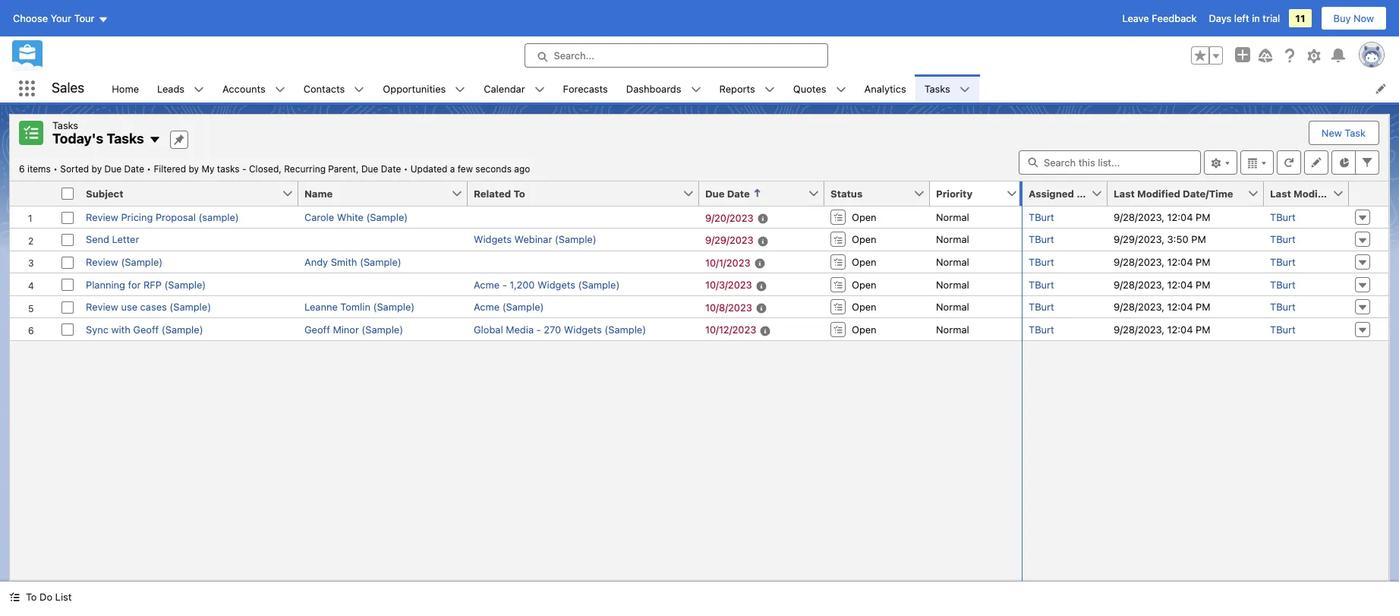 Task type: describe. For each thing, give the bounding box(es) containing it.
to inside grid
[[514, 187, 525, 199]]

3:50
[[1168, 233, 1189, 246]]

cell down sorted
[[55, 181, 80, 206]]

(sample) right rfp at left
[[164, 278, 206, 290]]

last modified date/time
[[1114, 187, 1234, 199]]

review for review use cases (sample)
[[86, 301, 118, 313]]

subject
[[86, 187, 123, 199]]

date inside button
[[727, 187, 750, 199]]

andy
[[304, 256, 328, 268]]

10/3/2023
[[705, 279, 752, 291]]

closed,
[[249, 163, 282, 174]]

last for last modified date/time
[[1114, 187, 1135, 199]]

buy now
[[1334, 12, 1374, 24]]

tasks link
[[916, 74, 960, 103]]

list
[[55, 591, 72, 603]]

(sample) down leanne tomlin (sample)
[[362, 323, 403, 335]]

9/29/2023, 3:50 pm
[[1114, 233, 1206, 246]]

(sample) down 1,200
[[502, 301, 544, 313]]

action image
[[1349, 181, 1389, 205]]

12:04 for acme (sample)
[[1168, 301, 1193, 313]]

open for widgets webinar (sample)
[[852, 233, 877, 246]]

in
[[1252, 12, 1260, 24]]

home link
[[103, 74, 148, 103]]

updated
[[411, 163, 448, 174]]

9/28/2023, for acme (sample)
[[1114, 301, 1165, 313]]

text default image inside to do list button
[[9, 592, 20, 602]]

use
[[121, 301, 137, 313]]

text default image for leads
[[194, 84, 204, 95]]

related to
[[474, 187, 525, 199]]

2 • from the left
[[147, 163, 151, 174]]

related to button
[[468, 181, 683, 205]]

tomlin
[[340, 301, 371, 313]]

1 vertical spatial -
[[502, 278, 507, 290]]

send letter link
[[86, 233, 139, 246]]

last for last modified by alias
[[1270, 187, 1291, 199]]

2 alias from the left
[[1355, 187, 1379, 199]]

name element
[[298, 181, 477, 206]]

related
[[474, 187, 511, 199]]

(sample) right the cases
[[170, 301, 211, 313]]

last modified by alias element
[[1264, 181, 1379, 206]]

2 9/28/2023, from the top
[[1114, 256, 1165, 268]]

sales
[[52, 80, 84, 96]]

last modified date/time element
[[1108, 181, 1273, 206]]

review for review (sample)
[[86, 256, 118, 268]]

text default image for opportunities
[[455, 84, 466, 95]]

accounts
[[223, 82, 266, 95]]

status element
[[825, 181, 939, 206]]

accounts link
[[213, 74, 275, 103]]

pm for sync with geoff (sample)
[[1196, 323, 1211, 335]]

(sample) right webinar
[[555, 233, 597, 246]]

items
[[27, 163, 51, 174]]

2 vertical spatial widgets
[[564, 323, 602, 335]]

2 9/28/2023, 12:04 pm from the top
[[1114, 256, 1211, 268]]

accounts list item
[[213, 74, 294, 103]]

review pricing proposal (sample) link
[[86, 211, 239, 223]]

rfp
[[143, 278, 162, 290]]

today's tasks|tasks|list view element
[[9, 114, 1390, 582]]

status
[[831, 187, 863, 199]]

last modified date/time button
[[1108, 181, 1248, 205]]

cell up acme - 1,200 widgets (sample) link
[[468, 250, 699, 273]]

to do list button
[[0, 582, 81, 612]]

item number image
[[10, 181, 55, 205]]

cases
[[140, 301, 167, 313]]

reports
[[719, 82, 755, 95]]

last modified by alias button
[[1264, 181, 1379, 205]]

1 horizontal spatial due
[[361, 163, 379, 174]]

acme - 1,200 widgets (sample) link
[[474, 278, 620, 290]]

leads link
[[148, 74, 194, 103]]

buy
[[1334, 12, 1351, 24]]

1 9/28/2023, 12:04 pm from the top
[[1114, 211, 1211, 223]]

search...
[[554, 49, 595, 62]]

acme (sample)
[[474, 301, 544, 313]]

12:04 for global media - 270 widgets (sample)
[[1168, 323, 1193, 335]]

0 horizontal spatial tasks
[[52, 119, 78, 131]]

reports link
[[710, 74, 765, 103]]

trial
[[1263, 12, 1281, 24]]

10/8/2023
[[705, 301, 752, 313]]

(sample)
[[199, 211, 239, 223]]

do
[[40, 591, 52, 603]]

1 9/28/2023, from the top
[[1114, 211, 1165, 223]]

search... button
[[524, 43, 828, 68]]

webinar
[[514, 233, 552, 246]]

1 horizontal spatial tasks
[[107, 131, 144, 147]]

1 geoff from the left
[[133, 323, 159, 335]]

days left in trial
[[1209, 12, 1281, 24]]

buy now button
[[1321, 6, 1387, 30]]

due date
[[705, 187, 750, 199]]

days
[[1209, 12, 1232, 24]]

(sample) right 270
[[605, 323, 646, 335]]

reports list item
[[710, 74, 784, 103]]

normal for acme (sample)
[[936, 301, 969, 313]]

text default image for calendar
[[534, 84, 545, 95]]

contacts
[[303, 82, 345, 95]]

related to element
[[468, 181, 708, 206]]

Search Today's Tasks list view. search field
[[1019, 150, 1201, 174]]

assigned alias element
[[1023, 181, 1117, 206]]

review for review pricing proposal (sample)
[[86, 211, 118, 223]]

opportunities link
[[374, 74, 455, 103]]

sync with geoff (sample)
[[86, 323, 203, 335]]

my
[[202, 163, 214, 174]]

10/1/2023
[[705, 256, 751, 268]]

letter
[[112, 233, 139, 246]]

leave feedback
[[1123, 12, 1197, 24]]

due date element
[[699, 181, 834, 206]]

parent,
[[328, 163, 359, 174]]

dashboards
[[626, 82, 682, 95]]

priority
[[936, 187, 973, 199]]

priority element
[[930, 181, 1032, 206]]

review use cases (sample)
[[86, 301, 211, 313]]

analytics link
[[855, 74, 916, 103]]

smith
[[331, 256, 357, 268]]

acme - 1,200 widgets (sample)
[[474, 278, 620, 290]]

new task button
[[1310, 121, 1378, 144]]

3 • from the left
[[404, 163, 408, 174]]

9/29/2023
[[705, 234, 754, 246]]

leads
[[157, 82, 185, 95]]

task
[[1345, 127, 1366, 139]]



Task type: locate. For each thing, give the bounding box(es) containing it.
(sample) right smith
[[360, 256, 402, 268]]

text default image inside 'opportunities' list item
[[455, 84, 466, 95]]

review down planning
[[86, 301, 118, 313]]

assigned alias
[[1029, 187, 1101, 199]]

planning for rfp (sample) link
[[86, 278, 206, 290]]

10/12/2023
[[705, 324, 757, 336]]

opportunities
[[383, 82, 446, 95]]

1 by from the left
[[92, 163, 102, 174]]

filtered
[[154, 163, 186, 174]]

minor
[[333, 323, 359, 335]]

text default image right reports in the top right of the page
[[765, 84, 775, 95]]

today's
[[52, 131, 103, 147]]

0 vertical spatial to
[[514, 187, 525, 199]]

open for acme - 1,200 widgets (sample)
[[852, 278, 877, 290]]

(sample) up global media - 270 widgets (sample)
[[578, 278, 620, 290]]

1 horizontal spatial -
[[502, 278, 507, 290]]

0 vertical spatial acme
[[474, 278, 500, 290]]

(sample) down the cases
[[162, 323, 203, 335]]

widgets right 1,200
[[538, 278, 576, 290]]

cell up leanne tomlin (sample) link at the left of page
[[298, 273, 468, 295]]

1 vertical spatial review
[[86, 256, 118, 268]]

review pricing proposal (sample)
[[86, 211, 239, 223]]

new task
[[1322, 127, 1366, 139]]

1 last from the left
[[1114, 187, 1135, 199]]

• left filtered
[[147, 163, 151, 174]]

modified for date/time
[[1138, 187, 1181, 199]]

1 horizontal spatial geoff
[[304, 323, 330, 335]]

6 items • sorted by due date • filtered by my tasks - closed, recurring parent, due date • updated a few seconds ago
[[19, 163, 530, 174]]

review up planning
[[86, 256, 118, 268]]

2 text default image from the left
[[275, 84, 285, 95]]

2 open from the top
[[852, 233, 877, 246]]

1 horizontal spatial by
[[189, 163, 199, 174]]

2 horizontal spatial tasks
[[925, 82, 951, 95]]

1 • from the left
[[53, 163, 58, 174]]

text default image for reports
[[765, 84, 775, 95]]

send
[[86, 233, 109, 246]]

normal for global media - 270 widgets (sample)
[[936, 323, 969, 335]]

sync
[[86, 323, 109, 335]]

1 vertical spatial to
[[26, 591, 37, 603]]

tasks
[[925, 82, 951, 95], [52, 119, 78, 131], [107, 131, 144, 147]]

due up name button
[[361, 163, 379, 174]]

5 open from the top
[[852, 301, 877, 313]]

text default image inside tasks list item
[[960, 84, 970, 95]]

4 9/28/2023, 12:04 pm from the top
[[1114, 301, 1211, 313]]

date up the name element at the top left
[[381, 163, 401, 174]]

2 acme from the top
[[474, 301, 500, 313]]

leads list item
[[148, 74, 213, 103]]

forecasts link
[[554, 74, 617, 103]]

contacts list item
[[294, 74, 374, 103]]

2 horizontal spatial date
[[727, 187, 750, 199]]

text default image right contacts
[[354, 84, 365, 95]]

tasks down sales
[[52, 119, 78, 131]]

due date button
[[699, 181, 808, 205]]

- right the tasks
[[242, 163, 247, 174]]

geoff down leanne
[[304, 323, 330, 335]]

to
[[514, 187, 525, 199], [26, 591, 37, 603]]

text default image inside today's tasks|tasks|list view element
[[149, 134, 161, 146]]

widgets right 270
[[564, 323, 602, 335]]

last down search today's tasks list view. 'search field'
[[1114, 187, 1135, 199]]

1 vertical spatial acme
[[474, 301, 500, 313]]

subject button
[[80, 181, 282, 205]]

your
[[51, 12, 71, 24]]

2 by from the left
[[189, 163, 199, 174]]

tour
[[74, 12, 95, 24]]

1 horizontal spatial alias
[[1355, 187, 1379, 199]]

acme
[[474, 278, 500, 290], [474, 301, 500, 313]]

modified for by
[[1294, 187, 1337, 199]]

1 acme from the top
[[474, 278, 500, 290]]

global media - 270 widgets (sample) link
[[474, 323, 646, 335]]

list
[[103, 74, 1399, 103]]

sync with geoff (sample) link
[[86, 323, 203, 335]]

home
[[112, 82, 139, 95]]

widgets
[[474, 233, 512, 246], [538, 278, 576, 290], [564, 323, 602, 335]]

recurring
[[284, 163, 326, 174]]

name
[[304, 187, 333, 199]]

modified up 9/29/2023, 3:50 pm
[[1138, 187, 1181, 199]]

0 horizontal spatial alias
[[1077, 187, 1101, 199]]

text default image right accounts
[[275, 84, 285, 95]]

4 normal from the top
[[936, 278, 969, 290]]

subject element
[[80, 181, 308, 206]]

white
[[337, 211, 364, 223]]

acme up "acme (sample)"
[[474, 278, 500, 290]]

2 vertical spatial review
[[86, 301, 118, 313]]

• right items
[[53, 163, 58, 174]]

leave
[[1123, 12, 1149, 24]]

0 horizontal spatial date
[[124, 163, 144, 174]]

andy smith (sample)
[[304, 256, 402, 268]]

geoff minor (sample)
[[304, 323, 403, 335]]

0 vertical spatial -
[[242, 163, 247, 174]]

text default image for tasks
[[960, 84, 970, 95]]

tasks inside list item
[[925, 82, 951, 95]]

4 open from the top
[[852, 278, 877, 290]]

pricing
[[121, 211, 153, 223]]

by right sorted
[[92, 163, 102, 174]]

pm for review use cases (sample)
[[1196, 301, 1211, 313]]

5 12:04 from the top
[[1168, 323, 1193, 335]]

1 horizontal spatial date
[[381, 163, 401, 174]]

open for acme (sample)
[[852, 301, 877, 313]]

text default image
[[534, 84, 545, 95], [691, 84, 701, 95], [836, 84, 846, 95], [960, 84, 970, 95], [149, 134, 161, 146], [9, 592, 20, 602]]

modified
[[1138, 187, 1181, 199], [1294, 187, 1337, 199]]

send letter
[[86, 233, 139, 246]]

calendar list item
[[475, 74, 554, 103]]

5 text default image from the left
[[765, 84, 775, 95]]

3 normal from the top
[[936, 256, 969, 268]]

1 horizontal spatial to
[[514, 187, 525, 199]]

dashboards list item
[[617, 74, 710, 103]]

1 text default image from the left
[[194, 84, 204, 95]]

quotes
[[793, 82, 827, 95]]

geoff minor (sample) link
[[304, 323, 403, 335]]

modified left by
[[1294, 187, 1337, 199]]

6
[[19, 163, 25, 174]]

normal for acme - 1,200 widgets (sample)
[[936, 278, 969, 290]]

andy smith (sample) link
[[304, 256, 402, 268]]

acme for acme - 1,200 widgets (sample)
[[474, 278, 500, 290]]

2 12:04 from the top
[[1168, 256, 1193, 268]]

text default image inside the reports list item
[[765, 84, 775, 95]]

acme for acme (sample)
[[474, 301, 500, 313]]

priority button
[[930, 181, 1006, 205]]

tasks right analytics link
[[925, 82, 951, 95]]

270
[[544, 323, 561, 335]]

none search field inside today's tasks|tasks|list view element
[[1019, 150, 1201, 174]]

opportunities list item
[[374, 74, 475, 103]]

action element
[[1349, 181, 1389, 206]]

- left 270
[[537, 323, 541, 335]]

9/28/2023, for acme - 1,200 widgets (sample)
[[1114, 278, 1165, 290]]

date left filtered
[[124, 163, 144, 174]]

2 horizontal spatial -
[[537, 323, 541, 335]]

seconds
[[476, 163, 512, 174]]

sorted
[[60, 163, 89, 174]]

date/time
[[1183, 187, 1234, 199]]

4 12:04 from the top
[[1168, 301, 1193, 313]]

due inside due date button
[[705, 187, 725, 199]]

text default image inside contacts list item
[[354, 84, 365, 95]]

tasks right today's
[[107, 131, 144, 147]]

11
[[1296, 12, 1306, 24]]

to left 'do'
[[26, 591, 37, 603]]

today's tasks grid
[[10, 181, 1389, 341]]

9/28/2023, 12:04 pm for global media - 270 widgets (sample)
[[1114, 323, 1211, 335]]

cell down "carole white (sample)" 'link'
[[298, 228, 468, 250]]

9/28/2023, 12:04 pm for acme (sample)
[[1114, 301, 1211, 313]]

0 horizontal spatial to
[[26, 591, 37, 603]]

3 12:04 from the top
[[1168, 278, 1193, 290]]

0 vertical spatial widgets
[[474, 233, 512, 246]]

4 9/28/2023, from the top
[[1114, 301, 1165, 313]]

text default image inside dashboards list item
[[691, 84, 701, 95]]

(sample) up planning for rfp (sample)
[[121, 256, 163, 268]]

5 normal from the top
[[936, 301, 969, 313]]

open for global media - 270 widgets (sample)
[[852, 323, 877, 335]]

- left 1,200
[[502, 278, 507, 290]]

9/28/2023, 12:04 pm
[[1114, 211, 1211, 223], [1114, 256, 1211, 268], [1114, 278, 1211, 290], [1114, 301, 1211, 313], [1114, 323, 1211, 335]]

alias right by
[[1355, 187, 1379, 199]]

review
[[86, 211, 118, 223], [86, 256, 118, 268], [86, 301, 118, 313]]

9/20/2023
[[705, 211, 754, 223]]

text default image for contacts
[[354, 84, 365, 95]]

calendar link
[[475, 74, 534, 103]]

acme up global
[[474, 301, 500, 313]]

text default image for quotes
[[836, 84, 846, 95]]

1 horizontal spatial last
[[1270, 187, 1291, 199]]

date up the 9/20/2023
[[727, 187, 750, 199]]

1 12:04 from the top
[[1168, 211, 1193, 223]]

None search field
[[1019, 150, 1201, 174]]

0 horizontal spatial by
[[92, 163, 102, 174]]

geoff down review use cases (sample) link
[[133, 323, 159, 335]]

pm for review (sample)
[[1196, 256, 1211, 268]]

with
[[111, 323, 130, 335]]

3 text default image from the left
[[354, 84, 365, 95]]

0 vertical spatial review
[[86, 211, 118, 223]]

1 horizontal spatial •
[[147, 163, 151, 174]]

1 alias from the left
[[1077, 187, 1101, 199]]

carole white (sample) link
[[304, 211, 408, 223]]

list containing home
[[103, 74, 1399, 103]]

0 horizontal spatial due
[[104, 163, 122, 174]]

3 open from the top
[[852, 256, 877, 268]]

1 normal from the top
[[936, 211, 969, 223]]

1 horizontal spatial modified
[[1294, 187, 1337, 199]]

text default image inside quotes list item
[[836, 84, 846, 95]]

due
[[104, 163, 122, 174], [361, 163, 379, 174], [705, 187, 725, 199]]

for
[[128, 278, 141, 290]]

group
[[1191, 46, 1223, 65]]

few
[[458, 163, 473, 174]]

2 normal from the top
[[936, 233, 969, 246]]

widgets left webinar
[[474, 233, 512, 246]]

9/28/2023, for global media - 270 widgets (sample)
[[1114, 323, 1165, 335]]

2 modified from the left
[[1294, 187, 1337, 199]]

analytics
[[865, 82, 906, 95]]

text default image inside leads list item
[[194, 84, 204, 95]]

12:04 for acme - 1,200 widgets (sample)
[[1168, 278, 1193, 290]]

1 open from the top
[[852, 211, 877, 223]]

by
[[1340, 187, 1352, 199]]

tasks
[[217, 163, 240, 174]]

1 review from the top
[[86, 211, 118, 223]]

choose
[[13, 12, 48, 24]]

6 normal from the top
[[936, 323, 969, 335]]

• left updated
[[404, 163, 408, 174]]

today's tasks
[[52, 131, 144, 147]]

open
[[852, 211, 877, 223], [852, 233, 877, 246], [852, 256, 877, 268], [852, 278, 877, 290], [852, 301, 877, 313], [852, 323, 877, 335]]

0 horizontal spatial modified
[[1138, 187, 1181, 199]]

1 vertical spatial widgets
[[538, 278, 576, 290]]

(sample) right tomlin
[[373, 301, 415, 313]]

0 horizontal spatial •
[[53, 163, 58, 174]]

feedback
[[1152, 12, 1197, 24]]

leanne tomlin (sample) link
[[304, 301, 415, 313]]

leave feedback link
[[1123, 12, 1197, 24]]

left
[[1234, 12, 1250, 24]]

alias right assigned
[[1077, 187, 1101, 199]]

5 9/28/2023, 12:04 pm from the top
[[1114, 323, 1211, 335]]

review use cases (sample) link
[[86, 301, 211, 313]]

cell
[[55, 181, 80, 206], [298, 228, 468, 250], [468, 250, 699, 273], [298, 273, 468, 295]]

2 horizontal spatial •
[[404, 163, 408, 174]]

0 horizontal spatial last
[[1114, 187, 1135, 199]]

text default image inside calendar list item
[[534, 84, 545, 95]]

text default image inside accounts 'list item'
[[275, 84, 285, 95]]

leanne tomlin (sample)
[[304, 301, 415, 313]]

last left by
[[1270, 187, 1291, 199]]

to down ago at the left
[[514, 187, 525, 199]]

widgets webinar (sample) link
[[474, 233, 597, 246]]

text default image
[[194, 84, 204, 95], [275, 84, 285, 95], [354, 84, 365, 95], [455, 84, 466, 95], [765, 84, 775, 95]]

2 vertical spatial -
[[537, 323, 541, 335]]

proposal
[[156, 211, 196, 223]]

today's tasks status
[[19, 163, 411, 174]]

text default image right leads
[[194, 84, 204, 95]]

by
[[92, 163, 102, 174], [189, 163, 199, 174]]

0 horizontal spatial geoff
[[133, 323, 159, 335]]

-
[[242, 163, 247, 174], [502, 278, 507, 290], [537, 323, 541, 335]]

5 9/28/2023, from the top
[[1114, 323, 1165, 335]]

2 horizontal spatial due
[[705, 187, 725, 199]]

new
[[1322, 127, 1342, 139]]

review up "send"
[[86, 211, 118, 223]]

due up the 9/20/2023
[[705, 187, 725, 199]]

tasks list item
[[916, 74, 979, 103]]

0 horizontal spatial -
[[242, 163, 247, 174]]

2 geoff from the left
[[304, 323, 330, 335]]

due up subject
[[104, 163, 122, 174]]

2 review from the top
[[86, 256, 118, 268]]

status button
[[825, 181, 913, 205]]

9/28/2023,
[[1114, 211, 1165, 223], [1114, 256, 1165, 268], [1114, 278, 1165, 290], [1114, 301, 1165, 313], [1114, 323, 1165, 335]]

normal for widgets webinar (sample)
[[936, 233, 969, 246]]

9/28/2023, 12:04 pm for acme - 1,200 widgets (sample)
[[1114, 278, 1211, 290]]

(sample) down the name element at the top left
[[366, 211, 408, 223]]

text default image for accounts
[[275, 84, 285, 95]]

3 9/28/2023, 12:04 pm from the top
[[1114, 278, 1211, 290]]

quotes list item
[[784, 74, 855, 103]]

text default image left calendar link
[[455, 84, 466, 95]]

planning for rfp (sample)
[[86, 278, 206, 290]]

1 modified from the left
[[1138, 187, 1181, 199]]

planning
[[86, 278, 125, 290]]

4 text default image from the left
[[455, 84, 466, 95]]

contacts link
[[294, 74, 354, 103]]

assigned
[[1029, 187, 1074, 199]]

3 review from the top
[[86, 301, 118, 313]]

2 last from the left
[[1270, 187, 1291, 199]]

pm for planning for rfp (sample)
[[1196, 278, 1211, 290]]

text default image for dashboards
[[691, 84, 701, 95]]

6 open from the top
[[852, 323, 877, 335]]

3 9/28/2023, from the top
[[1114, 278, 1165, 290]]

by left my
[[189, 163, 199, 174]]

item number element
[[10, 181, 55, 206]]



Task type: vqa. For each thing, say whether or not it's contained in the screenshot.
the middle -
yes



